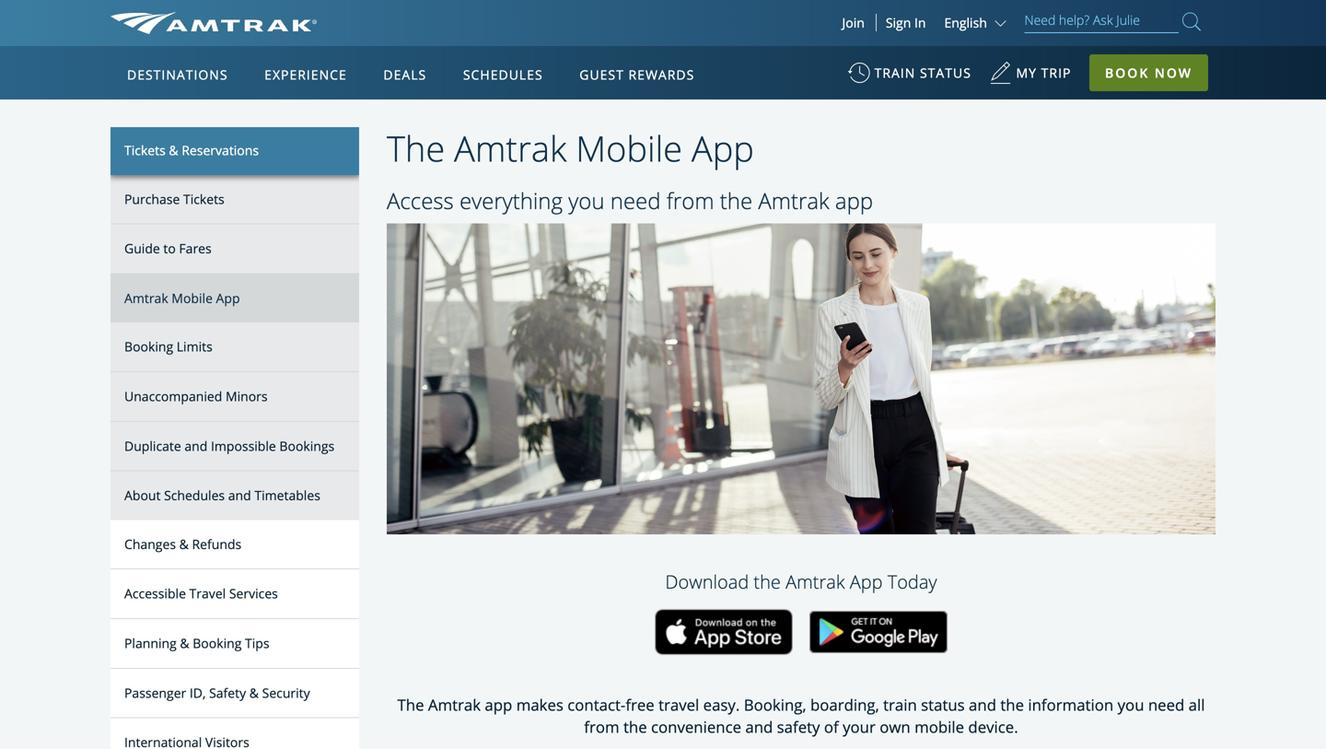 Task type: locate. For each thing, give the bounding box(es) containing it.
amtrak
[[454, 124, 567, 172], [759, 186, 830, 216], [124, 289, 168, 307], [786, 569, 845, 594], [428, 694, 481, 715]]

mobile inside secondary 'navigation'
[[172, 289, 213, 307]]

1 vertical spatial you
[[1118, 694, 1145, 715]]

and inside 'duplicate and impossible bookings' link
[[185, 437, 208, 454]]

banner
[[0, 0, 1327, 425]]

regions map image
[[179, 154, 621, 412]]

2 vertical spatial app
[[850, 569, 883, 594]]

tickets down tickets & reservations
[[183, 190, 225, 208]]

0 horizontal spatial app
[[485, 694, 513, 715]]

1 horizontal spatial app
[[836, 186, 874, 216]]

1 vertical spatial need
[[1149, 694, 1185, 715]]

0 vertical spatial from
[[667, 186, 714, 216]]

& right planning
[[180, 634, 189, 652]]

0 horizontal spatial you
[[569, 186, 605, 216]]

need left the all
[[1149, 694, 1185, 715]]

1 vertical spatial app
[[485, 694, 513, 715]]

1 vertical spatial booking
[[193, 634, 242, 652]]

0 vertical spatial mobile
[[576, 124, 683, 172]]

id,
[[190, 684, 206, 701]]

schedules
[[463, 66, 543, 83]]

duplicate and impossible bookings
[[124, 437, 335, 454]]

sign in
[[886, 14, 926, 31]]

1 horizontal spatial app
[[692, 124, 754, 172]]

1 horizontal spatial mobile
[[576, 124, 683, 172]]

accessible
[[124, 585, 186, 602]]

train status link
[[848, 55, 972, 100]]

from
[[667, 186, 714, 216], [584, 716, 620, 737]]

tickets
[[124, 141, 166, 159], [183, 190, 225, 208]]

the inside the amtrak app makes contact-free travel easy. booking, boarding, train status and the information you need all from the convenience and safety of your own mobile device.
[[398, 694, 424, 715]]

of
[[824, 716, 839, 737]]

sign
[[886, 14, 911, 31]]

train status
[[875, 64, 972, 82]]

1 horizontal spatial you
[[1118, 694, 1145, 715]]

passenger id, safety & security link
[[111, 669, 359, 718]]

1 horizontal spatial need
[[1149, 694, 1185, 715]]

guest rewards
[[580, 66, 695, 83]]

2 horizontal spatial app
[[850, 569, 883, 594]]

& left reservations
[[169, 141, 178, 159]]

& for tickets
[[169, 141, 178, 159]]

0 vertical spatial app
[[692, 124, 754, 172]]

Please enter your search item search field
[[1025, 9, 1179, 33]]

destinations button
[[120, 49, 235, 100]]

0 vertical spatial need
[[611, 186, 661, 216]]

& left refunds
[[179, 535, 189, 553]]

you right information
[[1118, 694, 1145, 715]]

mobile up access everything you need from the amtrak app
[[576, 124, 683, 172]]

guest
[[580, 66, 625, 83]]

0 vertical spatial the
[[387, 124, 445, 172]]

1 vertical spatial app
[[216, 289, 240, 307]]

1 vertical spatial from
[[584, 716, 620, 737]]

english button
[[945, 14, 1011, 31]]

0 horizontal spatial tickets
[[124, 141, 166, 159]]

0 vertical spatial tickets
[[124, 141, 166, 159]]

0 vertical spatial you
[[569, 186, 605, 216]]

guide to fares link
[[111, 224, 359, 274]]

0 horizontal spatial from
[[584, 716, 620, 737]]

mobile
[[915, 716, 965, 737]]

today
[[888, 569, 937, 594]]

mobile
[[576, 124, 683, 172], [172, 289, 213, 307]]

0 vertical spatial booking
[[124, 338, 173, 355]]

booking left tips
[[193, 634, 242, 652]]

my
[[1017, 64, 1037, 82]]

and inside about schedules and timetables link
[[228, 487, 251, 504]]

you down 'the amtrak mobile app'
[[569, 186, 605, 216]]

0 horizontal spatial mobile
[[172, 289, 213, 307]]

1 vertical spatial the
[[398, 694, 424, 715]]

bookings
[[280, 437, 335, 454]]

0 horizontal spatial app
[[216, 289, 240, 307]]

and right schedules
[[228, 487, 251, 504]]

app
[[836, 186, 874, 216], [485, 694, 513, 715]]

1 horizontal spatial from
[[667, 186, 714, 216]]

train
[[875, 64, 916, 82]]

the for the amtrak app makes contact-free travel easy. booking, boarding, train status and the information you need all from the convenience and safety of your own mobile device.
[[398, 694, 424, 715]]

duplicate
[[124, 437, 181, 454]]

schedules
[[164, 487, 225, 504]]

booking left limits
[[124, 338, 173, 355]]

duplicate and impossible bookings link
[[111, 422, 359, 471]]

makes
[[517, 694, 564, 715]]

minors
[[226, 387, 268, 405]]

and right duplicate
[[185, 437, 208, 454]]

passenger
[[124, 684, 186, 701]]

and up device.
[[969, 694, 997, 715]]

tickets up 'purchase'
[[124, 141, 166, 159]]

application
[[179, 154, 621, 412]]

the
[[387, 124, 445, 172], [398, 694, 424, 715]]

unaccompanied minors link
[[111, 372, 359, 422]]

safety
[[777, 716, 820, 737]]

need down 'the amtrak mobile app'
[[611, 186, 661, 216]]

unaccompanied minors
[[124, 387, 268, 405]]

1 vertical spatial tickets
[[183, 190, 225, 208]]

from inside the amtrak app makes contact-free travel easy. booking, boarding, train status and the information you need all from the convenience and safety of your own mobile device.
[[584, 716, 620, 737]]

0 vertical spatial app
[[836, 186, 874, 216]]

your
[[843, 716, 876, 737]]

&
[[169, 141, 178, 159], [179, 535, 189, 553], [180, 634, 189, 652], [249, 684, 259, 701]]

booking
[[124, 338, 173, 355], [193, 634, 242, 652]]

my trip button
[[990, 55, 1072, 100]]

need
[[611, 186, 661, 216], [1149, 694, 1185, 715]]

free
[[626, 694, 655, 715]]

trip
[[1042, 64, 1072, 82]]

travel
[[189, 585, 226, 602]]

status
[[921, 694, 965, 715]]

and down booking,
[[746, 716, 773, 737]]

about schedules and timetables
[[124, 487, 321, 504]]

book now
[[1106, 64, 1193, 82]]

1 vertical spatial mobile
[[172, 289, 213, 307]]

guest rewards button
[[572, 49, 702, 100]]

app for the amtrak mobile app
[[692, 124, 754, 172]]

contact-
[[568, 694, 626, 715]]

tickets & reservations
[[124, 141, 259, 159]]

0 horizontal spatial need
[[611, 186, 661, 216]]

1 horizontal spatial booking
[[193, 634, 242, 652]]

search icon image
[[1183, 9, 1201, 34]]

easy.
[[704, 694, 740, 715]]

secondary navigation
[[111, 126, 387, 749]]

mobile up limits
[[172, 289, 213, 307]]



Task type: vqa. For each thing, say whether or not it's contained in the screenshot.
BOOK NOW button
yes



Task type: describe. For each thing, give the bounding box(es) containing it.
the amtrak app makes contact-free travel easy. booking, boarding, train status and the information you need all from the convenience and safety of your own mobile device.
[[398, 694, 1206, 737]]

accessible travel services
[[124, 585, 278, 602]]

status
[[920, 64, 972, 82]]

amtrak mobile app link
[[111, 274, 359, 323]]

everything
[[460, 186, 563, 216]]

about schedules and timetables link
[[111, 471, 359, 520]]

rewards
[[629, 66, 695, 83]]

amtrak image
[[111, 12, 317, 34]]

destinations
[[127, 66, 228, 83]]

amtrak inside secondary 'navigation'
[[124, 289, 168, 307]]

the for the amtrak mobile app
[[387, 124, 445, 172]]

banner containing join
[[0, 0, 1327, 425]]

need inside the amtrak app makes contact-free travel easy. booking, boarding, train status and the information you need all from the convenience and safety of your own mobile device.
[[1149, 694, 1185, 715]]

impossible
[[211, 437, 276, 454]]

app inside secondary 'navigation'
[[216, 289, 240, 307]]

book now button
[[1090, 54, 1209, 91]]

accessible travel services link
[[111, 570, 359, 619]]

access everything you need from the amtrak app
[[387, 186, 874, 216]]

changes & refunds
[[124, 535, 242, 553]]

train
[[884, 694, 917, 715]]

services
[[229, 585, 278, 602]]

experience button
[[257, 49, 354, 100]]

changes
[[124, 535, 176, 553]]

booking,
[[744, 694, 807, 715]]

changes & refunds link
[[111, 520, 359, 570]]

planning & booking tips link
[[111, 619, 359, 669]]

reservations
[[182, 141, 259, 159]]

deals
[[384, 66, 427, 83]]

boarding,
[[811, 694, 880, 715]]

& for changes
[[179, 535, 189, 553]]

join
[[843, 14, 865, 31]]

information
[[1028, 694, 1114, 715]]

& for planning
[[180, 634, 189, 652]]

download
[[666, 569, 749, 594]]

passenger id, safety & security
[[124, 684, 310, 701]]

purchase tickets
[[124, 190, 225, 208]]

guide
[[124, 240, 160, 257]]

app inside the amtrak app makes contact-free travel easy. booking, boarding, train status and the information you need all from the convenience and safety of your own mobile device.
[[485, 694, 513, 715]]

in
[[915, 14, 926, 31]]

get the app on apple app store image
[[655, 606, 793, 657]]

planning
[[124, 634, 177, 652]]

my trip
[[1017, 64, 1072, 82]]

purchase
[[124, 190, 180, 208]]

schedules link
[[456, 46, 551, 99]]

english
[[945, 14, 987, 31]]

sign in button
[[886, 14, 926, 31]]

purchase tickets link
[[111, 175, 359, 224]]

all
[[1189, 694, 1206, 715]]

access
[[387, 186, 454, 216]]

convenience
[[651, 716, 742, 737]]

timetables
[[255, 487, 321, 504]]

planning & booking tips
[[124, 634, 270, 652]]

download the amtrak app today
[[666, 569, 937, 594]]

0 horizontal spatial booking
[[124, 338, 173, 355]]

fares
[[179, 240, 212, 257]]

safety
[[209, 684, 246, 701]]

amtrak mobile app
[[124, 289, 240, 307]]

security
[[262, 684, 310, 701]]

book
[[1106, 64, 1150, 82]]

guide to fares
[[124, 240, 212, 257]]

amtrak inside the amtrak app makes contact-free travel easy. booking, boarding, train status and the information you need all from the convenience and safety of your own mobile device.
[[428, 694, 481, 715]]

now
[[1155, 64, 1193, 82]]

to
[[163, 240, 176, 257]]

unaccompanied
[[124, 387, 222, 405]]

& right safety
[[249, 684, 259, 701]]

tickets & reservations link
[[111, 126, 359, 175]]

refunds
[[192, 535, 242, 553]]

get the app on google play image
[[810, 606, 948, 657]]

you inside the amtrak app makes contact-free travel easy. booking, boarding, train status and the information you need all from the convenience and safety of your own mobile device.
[[1118, 694, 1145, 715]]

device.
[[969, 716, 1019, 737]]

the amtrak mobile app
[[387, 124, 754, 172]]

deals button
[[376, 49, 434, 100]]

app for download the amtrak app today
[[850, 569, 883, 594]]

tips
[[245, 634, 270, 652]]

1 horizontal spatial tickets
[[183, 190, 225, 208]]

limits
[[177, 338, 213, 355]]

own
[[880, 716, 911, 737]]

booking limits link
[[111, 323, 359, 372]]

join button
[[831, 14, 877, 31]]



